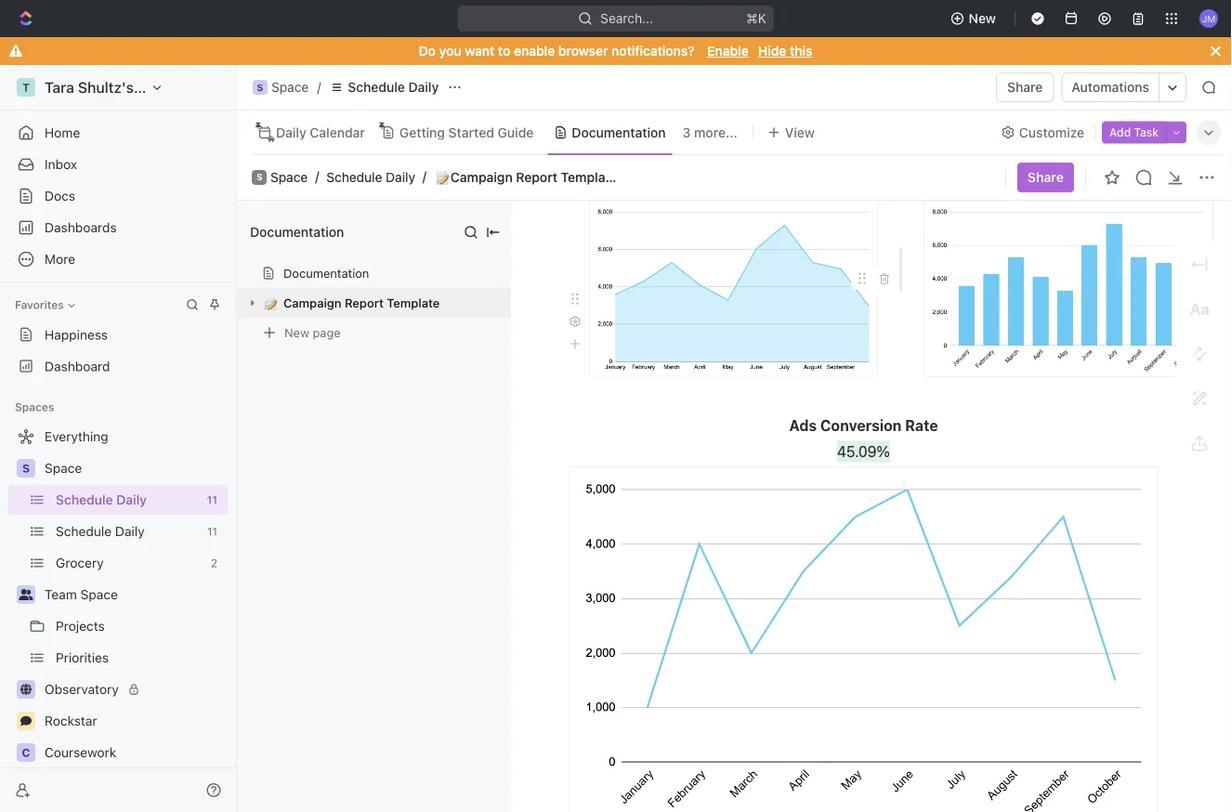 Task type: vqa. For each thing, say whether or not it's contained in the screenshot.
"DUE" corresponding to Due date dropdown button at the top of the page
no



Task type: describe. For each thing, give the bounding box(es) containing it.
add task
[[1110, 126, 1159, 139]]

sidebar navigation
[[0, 65, 241, 812]]

/
[[317, 79, 321, 95]]

space for team space
[[80, 587, 118, 602]]

search...
[[600, 11, 653, 26]]

s space
[[257, 170, 308, 185]]

share button
[[996, 72, 1054, 102]]

add
[[1110, 126, 1131, 139]]

dashboard link
[[7, 351, 229, 381]]

view
[[785, 125, 815, 140]]

tree inside sidebar navigation
[[7, 422, 229, 812]]

space for s space
[[270, 170, 308, 185]]

add task button
[[1102, 121, 1166, 144]]

happiness link
[[7, 320, 229, 349]]

3 more...
[[683, 125, 738, 140]]

started
[[448, 125, 494, 140]]

observatory link
[[45, 675, 225, 704]]

priorities
[[56, 650, 109, 665]]

docs
[[45, 188, 75, 204]]

favorites
[[15, 298, 64, 311]]

automations button
[[1063, 73, 1159, 101]]

t
[[22, 81, 30, 94]]

home
[[45, 125, 80, 140]]

new for new
[[969, 11, 996, 26]]

customize
[[1019, 125, 1085, 140]]

0 vertical spatial space link
[[270, 170, 308, 185]]

📝 inside the 📝 campaign report template
[[434, 171, 446, 184]]

jm button
[[1194, 4, 1224, 33]]

schedule daily up grocery
[[56, 524, 145, 539]]

coursework link
[[45, 738, 225, 768]]

enable
[[707, 43, 749, 59]]

space for s space /
[[271, 79, 309, 95]]

1 11 from the top
[[207, 493, 217, 506]]

shultz's
[[78, 79, 134, 96]]

this
[[790, 43, 813, 59]]

1 vertical spatial documentation
[[250, 224, 344, 240]]

spaces
[[15, 401, 54, 414]]

schedule daily down everything link
[[56, 492, 147, 507]]

browser
[[558, 43, 608, 59]]

1 vertical spatial 📝
[[263, 296, 275, 310]]

documentation link
[[568, 119, 666, 145]]

user group image
[[19, 589, 33, 600]]

workspace
[[138, 79, 215, 96]]

rockstar link
[[45, 706, 225, 736]]

do
[[419, 43, 436, 59]]

more button
[[7, 244, 229, 274]]

s for s space
[[257, 172, 262, 182]]

inbox
[[45, 157, 77, 172]]

1 horizontal spatial campaign
[[451, 170, 513, 185]]

jm
[[1202, 13, 1216, 23]]

schedule daily down do
[[348, 79, 439, 95]]

s for s space /
[[257, 82, 263, 92]]

favorites button
[[7, 294, 82, 316]]

automations
[[1072, 79, 1149, 95]]

getting started guide
[[399, 125, 534, 140]]

share inside button
[[1007, 79, 1043, 95]]

45.09%
[[837, 443, 890, 461]]

3 more... button
[[676, 119, 744, 145]]

tara
[[45, 79, 74, 96]]

view button
[[761, 119, 821, 145]]

team space link
[[45, 580, 225, 610]]

happiness
[[45, 327, 108, 342]]

daily calendar
[[276, 125, 365, 140]]

coursework
[[45, 745, 116, 760]]

1 horizontal spatial report
[[516, 170, 558, 185]]

projects
[[56, 618, 105, 634]]

notifications?
[[612, 43, 695, 59]]

0 vertical spatial documentation
[[572, 125, 666, 140]]

1 vertical spatial space, , element
[[17, 459, 35, 478]]



Task type: locate. For each thing, give the bounding box(es) containing it.
getting
[[399, 125, 445, 140]]

calendar
[[310, 125, 365, 140]]

more...
[[694, 125, 738, 140]]

s space /
[[257, 79, 321, 95]]

new button
[[943, 4, 1007, 33]]

1 vertical spatial new
[[284, 326, 309, 340]]

enable
[[514, 43, 555, 59]]

more
[[45, 251, 75, 267]]

0 vertical spatial 📝 campaign report template
[[434, 170, 618, 185]]

space link
[[270, 170, 308, 185], [45, 453, 225, 483]]

share
[[1007, 79, 1043, 95], [1028, 170, 1064, 185]]

space down everything
[[45, 460, 82, 476]]

0 vertical spatial campaign
[[451, 170, 513, 185]]

documentation left the '3'
[[572, 125, 666, 140]]

0 vertical spatial template
[[561, 170, 618, 185]]

dashboards link
[[7, 213, 229, 243]]

tara shultz's workspace, , element
[[17, 78, 35, 97]]

space left /
[[271, 79, 309, 95]]

share down customize 'button'
[[1028, 170, 1064, 185]]

11
[[207, 493, 217, 506], [207, 525, 217, 538]]

1 vertical spatial template
[[387, 296, 440, 310]]

everything link
[[7, 422, 225, 452]]

new page
[[284, 326, 341, 340]]

ads
[[789, 417, 817, 435]]

📝 campaign report template down guide
[[434, 170, 618, 185]]

comment image
[[20, 716, 32, 727]]

1 horizontal spatial space link
[[270, 170, 308, 185]]

conversion
[[820, 417, 902, 435]]

0 vertical spatial new
[[969, 11, 996, 26]]

dashboards
[[45, 220, 117, 235]]

s inside navigation
[[22, 462, 30, 475]]

everything
[[45, 429, 108, 444]]

guide
[[498, 125, 534, 140]]

grocery
[[56, 555, 104, 571]]

report
[[516, 170, 558, 185], [345, 296, 384, 310]]

ads conversion rate 45.09%
[[789, 417, 938, 461]]

1 vertical spatial share
[[1028, 170, 1064, 185]]

team
[[45, 587, 77, 602]]

s inside s space /
[[257, 82, 263, 92]]

s inside s space
[[257, 172, 262, 182]]

schedule daily
[[348, 79, 439, 95], [326, 170, 415, 185], [56, 492, 147, 507], [56, 524, 145, 539]]

0 vertical spatial report
[[516, 170, 558, 185]]

0 vertical spatial 11
[[207, 493, 217, 506]]

space link down everything link
[[45, 453, 225, 483]]

space
[[271, 79, 309, 95], [270, 170, 308, 185], [45, 460, 82, 476], [80, 587, 118, 602]]

1 horizontal spatial new
[[969, 11, 996, 26]]

priorities link
[[56, 643, 225, 673]]

documentation up page
[[283, 266, 369, 280]]

you
[[439, 43, 461, 59]]

1 vertical spatial s
[[257, 172, 262, 182]]

📝 button
[[261, 295, 283, 310]]

📝
[[434, 171, 446, 184], [263, 296, 275, 310]]

space link down daily calendar link
[[270, 170, 308, 185]]

getting started guide link
[[396, 119, 534, 145]]

tree containing everything
[[7, 422, 229, 812]]

documentation
[[572, 125, 666, 140], [250, 224, 344, 240], [283, 266, 369, 280]]

task
[[1134, 126, 1159, 139]]

home link
[[7, 118, 229, 148]]

to
[[498, 43, 510, 59]]

view button
[[761, 111, 821, 154]]

0 horizontal spatial 📝
[[263, 296, 275, 310]]

rockstar
[[45, 713, 97, 729]]

report down guide
[[516, 170, 558, 185]]

campaign
[[451, 170, 513, 185], [283, 296, 342, 310]]

inbox link
[[7, 150, 229, 179]]

hide
[[758, 43, 787, 59]]

projects link
[[56, 611, 225, 641]]

1 vertical spatial 11
[[207, 525, 217, 538]]

space down daily calendar link
[[270, 170, 308, 185]]

grocery link
[[56, 548, 203, 578]]

s for s
[[22, 462, 30, 475]]

0 horizontal spatial new
[[284, 326, 309, 340]]

schedule daily link
[[325, 76, 443, 98], [326, 170, 415, 185], [56, 485, 199, 515], [56, 517, 200, 546]]

1 horizontal spatial space, , element
[[253, 80, 268, 95]]

0 vertical spatial 📝
[[434, 171, 446, 184]]

2 11 from the top
[[207, 525, 217, 538]]

1 horizontal spatial 📝
[[434, 171, 446, 184]]

coursework, , element
[[17, 743, 35, 762]]

team space
[[45, 587, 118, 602]]

new for new page
[[284, 326, 309, 340]]

globe image
[[20, 684, 32, 695]]

tree
[[7, 422, 229, 812]]

1 vertical spatial report
[[345, 296, 384, 310]]

rate
[[905, 417, 938, 435]]

0 horizontal spatial space link
[[45, 453, 225, 483]]

dashboard
[[45, 359, 110, 374]]

observatory
[[45, 682, 119, 697]]

0 horizontal spatial template
[[387, 296, 440, 310]]

report right 📝 dropdown button
[[345, 296, 384, 310]]

3
[[683, 125, 691, 140]]

space up the projects
[[80, 587, 118, 602]]

daily calendar link
[[272, 119, 365, 145]]

0 vertical spatial s
[[257, 82, 263, 92]]

2 vertical spatial s
[[22, 462, 30, 475]]

new inside 'button'
[[969, 11, 996, 26]]

want
[[465, 43, 495, 59]]

0 vertical spatial share
[[1007, 79, 1043, 95]]

s
[[257, 82, 263, 92], [257, 172, 262, 182], [22, 462, 30, 475]]

daily
[[408, 79, 439, 95], [276, 125, 306, 140], [386, 170, 415, 185], [116, 492, 147, 507], [115, 524, 145, 539]]

c
[[22, 746, 30, 759]]

new
[[969, 11, 996, 26], [284, 326, 309, 340]]

1 vertical spatial space link
[[45, 453, 225, 483]]

1 vertical spatial 📝 campaign report template
[[263, 296, 440, 310]]

2
[[211, 557, 217, 570]]

tara shultz's workspace
[[45, 79, 215, 96]]

share up customize 'button'
[[1007, 79, 1043, 95]]

space, , element
[[253, 80, 268, 95], [17, 459, 35, 478]]

1 vertical spatial campaign
[[283, 296, 342, 310]]

2 vertical spatial documentation
[[283, 266, 369, 280]]

0 horizontal spatial space, , element
[[17, 459, 35, 478]]

customize button
[[995, 119, 1090, 145]]

campaign down the started
[[451, 170, 513, 185]]

0 vertical spatial space, , element
[[253, 80, 268, 95]]

1 horizontal spatial template
[[561, 170, 618, 185]]

space, , element left /
[[253, 80, 268, 95]]

📝 campaign report template
[[434, 170, 618, 185], [263, 296, 440, 310]]

0 horizontal spatial report
[[345, 296, 384, 310]]

documentation down s space
[[250, 224, 344, 240]]

page
[[313, 326, 341, 340]]

docs link
[[7, 181, 229, 211]]

📝 campaign report template up page
[[263, 296, 440, 310]]

0 horizontal spatial campaign
[[283, 296, 342, 310]]

campaign up new page
[[283, 296, 342, 310]]

template
[[561, 170, 618, 185], [387, 296, 440, 310]]

do you want to enable browser notifications? enable hide this
[[419, 43, 813, 59]]

⌘k
[[746, 11, 766, 26]]

space, , element down spaces
[[17, 459, 35, 478]]

schedule daily down calendar
[[326, 170, 415, 185]]



